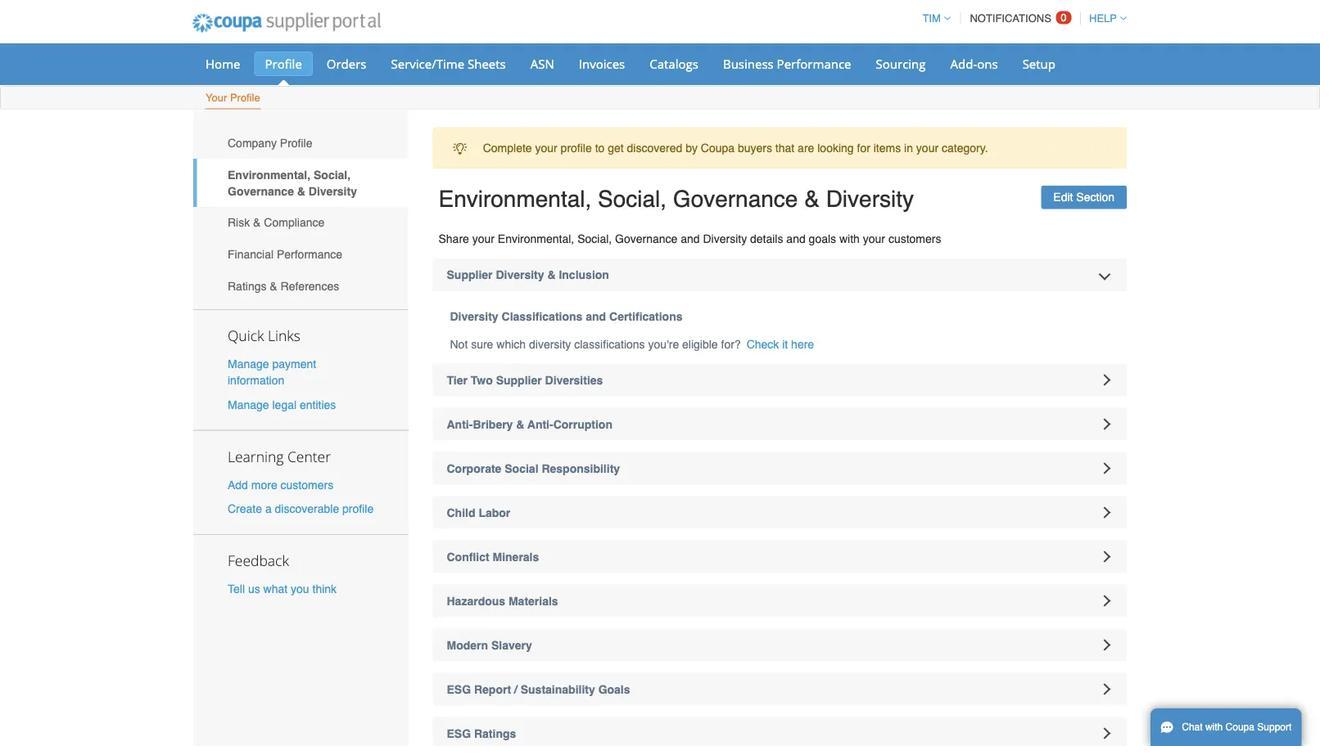 Task type: describe. For each thing, give the bounding box(es) containing it.
are
[[798, 141, 814, 155]]

by
[[686, 141, 698, 155]]

social, inside environmental, social, governance & diversity link
[[314, 168, 351, 181]]

discovered
[[627, 141, 682, 155]]

labor
[[479, 507, 510, 520]]

esg report / sustainability goals heading
[[433, 674, 1127, 706]]

financial
[[228, 248, 274, 261]]

diversity inside "dropdown button"
[[496, 268, 544, 281]]

coupa supplier portal image
[[181, 2, 392, 43]]

you
[[291, 583, 309, 596]]

references
[[281, 280, 339, 293]]

add more customers
[[228, 479, 333, 492]]

anti-bribery & anti-corruption
[[447, 418, 613, 431]]

esg for esg report / sustainability goals
[[447, 683, 471, 697]]

ratings & references link
[[193, 270, 408, 302]]

tier two supplier diversities heading
[[433, 364, 1127, 397]]

ratings & references
[[228, 280, 339, 293]]

manage legal entities
[[228, 398, 336, 411]]

governance up certifications at the top of page
[[615, 232, 678, 245]]

orders
[[327, 55, 366, 72]]

classifications
[[574, 338, 645, 351]]

tell us what you think button
[[228, 581, 337, 598]]

diversity down for
[[826, 186, 914, 212]]

quick links
[[228, 326, 300, 346]]

it
[[782, 338, 788, 351]]

conflict
[[447, 551, 489, 564]]

0 horizontal spatial and
[[586, 310, 606, 323]]

company
[[228, 137, 277, 150]]

your right share
[[472, 232, 495, 245]]

business
[[723, 55, 774, 72]]

anti-bribery & anti-corruption button
[[433, 408, 1127, 441]]

sure
[[471, 338, 493, 351]]

inclusion
[[559, 268, 609, 281]]

tim link
[[915, 12, 951, 25]]

0 vertical spatial environmental,
[[228, 168, 310, 181]]

hazardous materials heading
[[433, 585, 1127, 618]]

corruption
[[553, 418, 613, 431]]

coupa inside button
[[1226, 722, 1255, 734]]

supplier inside "dropdown button"
[[447, 268, 493, 281]]

not sure which diversity classifications you're eligible for? check it here
[[450, 338, 814, 351]]

/
[[514, 683, 517, 697]]

add-ons
[[950, 55, 998, 72]]

notifications
[[970, 12, 1051, 25]]

diversity
[[529, 338, 571, 351]]

bribery
[[473, 418, 513, 431]]

ons
[[977, 55, 998, 72]]

edit section
[[1053, 191, 1115, 204]]

materials
[[509, 595, 558, 608]]

complete your profile to get discovered by coupa buyers that are looking for items in your category. alert
[[433, 127, 1127, 169]]

check
[[747, 338, 779, 351]]

your right goals
[[863, 232, 885, 245]]

tim
[[922, 12, 941, 25]]

anti-bribery & anti-corruption heading
[[433, 408, 1127, 441]]

conflict minerals button
[[433, 541, 1127, 574]]

learning
[[228, 447, 284, 466]]

catalogs
[[650, 55, 698, 72]]

discoverable
[[275, 503, 339, 516]]

company profile
[[228, 137, 312, 150]]

information
[[228, 374, 284, 387]]

child labor button
[[433, 497, 1127, 529]]

performance for financial performance
[[277, 248, 342, 261]]

hazardous
[[447, 595, 505, 608]]

which
[[497, 338, 526, 351]]

sourcing link
[[865, 52, 936, 76]]

diversity up the sure
[[450, 310, 498, 323]]

asn link
[[520, 52, 565, 76]]

notifications 0
[[970, 11, 1067, 25]]

supplier diversity & inclusion button
[[433, 258, 1127, 291]]

setup link
[[1012, 52, 1066, 76]]

& right risk
[[253, 216, 261, 229]]

diversities
[[545, 374, 603, 387]]

learning center
[[228, 447, 331, 466]]

2 horizontal spatial and
[[786, 232, 806, 245]]

a
[[265, 503, 272, 516]]

asn
[[530, 55, 554, 72]]

your profile
[[206, 92, 260, 104]]

corporate
[[447, 462, 502, 475]]

edit section link
[[1041, 186, 1127, 209]]

help link
[[1082, 12, 1127, 25]]

0 vertical spatial with
[[839, 232, 860, 245]]

your right complete
[[535, 141, 557, 155]]

1 vertical spatial customers
[[281, 479, 333, 492]]

financial performance link
[[193, 239, 408, 270]]

diversity left details
[[703, 232, 747, 245]]

responsibility
[[542, 462, 620, 475]]

0 horizontal spatial profile
[[342, 503, 374, 516]]

esg ratings heading
[[433, 718, 1127, 747]]

support
[[1257, 722, 1292, 734]]

complete
[[483, 141, 532, 155]]

check it here link
[[747, 336, 814, 353]]

governance up details
[[673, 186, 798, 212]]

for
[[857, 141, 870, 155]]

invoices
[[579, 55, 625, 72]]

financial performance
[[228, 248, 342, 261]]

compliance
[[264, 216, 325, 229]]

create a discoverable profile
[[228, 503, 374, 516]]

0
[[1061, 11, 1067, 24]]

with inside button
[[1205, 722, 1223, 734]]

1 horizontal spatial environmental, social, governance & diversity
[[439, 186, 914, 212]]

environmental, social, governance & diversity link
[[193, 159, 408, 207]]

looking
[[817, 141, 854, 155]]

tell
[[228, 583, 245, 596]]

2 anti- from the left
[[527, 418, 553, 431]]

complete your profile to get discovered by coupa buyers that are looking for items in your category.
[[483, 141, 988, 155]]

modern slavery heading
[[433, 629, 1127, 662]]

orders link
[[316, 52, 377, 76]]

0 horizontal spatial environmental, social, governance & diversity
[[228, 168, 357, 198]]

& inside dropdown button
[[516, 418, 524, 431]]



Task type: vqa. For each thing, say whether or not it's contained in the screenshot.
bottom the with
yes



Task type: locate. For each thing, give the bounding box(es) containing it.
profile
[[265, 55, 302, 72], [230, 92, 260, 104], [280, 137, 312, 150]]

tell us what you think
[[228, 583, 337, 596]]

minerals
[[493, 551, 539, 564]]

ratings
[[228, 280, 267, 293], [474, 728, 516, 741]]

section
[[1076, 191, 1115, 204]]

customers
[[888, 232, 941, 245], [281, 479, 333, 492]]

0 vertical spatial ratings
[[228, 280, 267, 293]]

0 vertical spatial profile
[[265, 55, 302, 72]]

conflict minerals heading
[[433, 541, 1127, 574]]

1 vertical spatial ratings
[[474, 728, 516, 741]]

1 vertical spatial coupa
[[1226, 722, 1255, 734]]

coupa right by on the top
[[701, 141, 735, 155]]

2 manage from the top
[[228, 398, 269, 411]]

0 vertical spatial supplier
[[447, 268, 493, 281]]

manage for manage legal entities
[[228, 398, 269, 411]]

0 vertical spatial social,
[[314, 168, 351, 181]]

social, down get
[[598, 186, 667, 212]]

add-
[[950, 55, 977, 72]]

service/time sheets
[[391, 55, 506, 72]]

diversity
[[309, 185, 357, 198], [826, 186, 914, 212], [703, 232, 747, 245], [496, 268, 544, 281], [450, 310, 498, 323]]

profile inside profile link
[[265, 55, 302, 72]]

diversity up risk & compliance link
[[309, 185, 357, 198]]

& inside "dropdown button"
[[547, 268, 556, 281]]

performance for business performance
[[777, 55, 851, 72]]

your right in at the top right of the page
[[916, 141, 939, 155]]

chat with coupa support
[[1182, 722, 1292, 734]]

1 vertical spatial environmental,
[[439, 186, 591, 212]]

1 manage from the top
[[228, 358, 269, 371]]

0 horizontal spatial performance
[[277, 248, 342, 261]]

diversity up classifications
[[496, 268, 544, 281]]

performance
[[777, 55, 851, 72], [277, 248, 342, 261]]

manage down information
[[228, 398, 269, 411]]

governance inside environmental, social, governance & diversity
[[228, 185, 294, 198]]

environmental,
[[228, 168, 310, 181], [439, 186, 591, 212], [498, 232, 574, 245]]

your
[[206, 92, 227, 104]]

2 esg from the top
[[447, 728, 471, 741]]

and left goals
[[786, 232, 806, 245]]

not
[[450, 338, 468, 351]]

0 horizontal spatial anti-
[[447, 418, 473, 431]]

diversity inside environmental, social, governance & diversity
[[309, 185, 357, 198]]

1 horizontal spatial with
[[1205, 722, 1223, 734]]

1 vertical spatial profile
[[342, 503, 374, 516]]

profile down coupa supplier portal image
[[265, 55, 302, 72]]

0 vertical spatial customers
[[888, 232, 941, 245]]

ratings down financial
[[228, 280, 267, 293]]

service/time sheets link
[[380, 52, 517, 76]]

profile right the your
[[230, 92, 260, 104]]

goals
[[598, 683, 630, 697]]

0 vertical spatial coupa
[[701, 141, 735, 155]]

2 vertical spatial environmental,
[[498, 232, 574, 245]]

governance up risk & compliance
[[228, 185, 294, 198]]

2 vertical spatial profile
[[280, 137, 312, 150]]

esg report / sustainability goals button
[[433, 674, 1127, 706]]

profile up environmental, social, governance & diversity link on the left top of page
[[280, 137, 312, 150]]

0 vertical spatial performance
[[777, 55, 851, 72]]

with right chat
[[1205, 722, 1223, 734]]

profile link
[[254, 52, 313, 76]]

& inside environmental, social, governance & diversity
[[297, 185, 305, 198]]

1 vertical spatial manage
[[228, 398, 269, 411]]

modern
[[447, 639, 488, 652]]

tier two supplier diversities
[[447, 374, 603, 387]]

us
[[248, 583, 260, 596]]

0 vertical spatial profile
[[561, 141, 592, 155]]

add more customers link
[[228, 479, 333, 492]]

manage legal entities link
[[228, 398, 336, 411]]

profile inside alert
[[561, 141, 592, 155]]

chat with coupa support button
[[1151, 709, 1302, 747]]

home
[[206, 55, 240, 72]]

ratings inside "dropdown button"
[[474, 728, 516, 741]]

1 horizontal spatial customers
[[888, 232, 941, 245]]

tier
[[447, 374, 468, 387]]

&
[[297, 185, 305, 198], [804, 186, 820, 212], [253, 216, 261, 229], [547, 268, 556, 281], [270, 280, 277, 293], [516, 418, 524, 431]]

profile left to at the left of the page
[[561, 141, 592, 155]]

catalogs link
[[639, 52, 709, 76]]

0 vertical spatial esg
[[447, 683, 471, 697]]

0 horizontal spatial with
[[839, 232, 860, 245]]

report
[[474, 683, 511, 697]]

environmental, social, governance & diversity up compliance
[[228, 168, 357, 198]]

2 vertical spatial social,
[[577, 232, 612, 245]]

manage inside the manage payment information
[[228, 358, 269, 371]]

manage up information
[[228, 358, 269, 371]]

environmental, up supplier diversity & inclusion
[[498, 232, 574, 245]]

esg inside "dropdown button"
[[447, 728, 471, 741]]

slavery
[[491, 639, 532, 652]]

share
[[439, 232, 469, 245]]

and left details
[[681, 232, 700, 245]]

modern slavery
[[447, 639, 532, 652]]

environmental, social, governance & diversity up share your environmental, social, governance and diversity details and goals with your customers
[[439, 186, 914, 212]]

1 vertical spatial esg
[[447, 728, 471, 741]]

1 horizontal spatial anti-
[[527, 418, 553, 431]]

navigation containing notifications 0
[[915, 2, 1127, 34]]

modern slavery button
[[433, 629, 1127, 662]]

environmental, down the company profile
[[228, 168, 310, 181]]

coupa
[[701, 141, 735, 155], [1226, 722, 1255, 734]]

sustainability
[[521, 683, 595, 697]]

child
[[447, 507, 475, 520]]

help
[[1089, 12, 1117, 25]]

your
[[535, 141, 557, 155], [916, 141, 939, 155], [472, 232, 495, 245], [863, 232, 885, 245]]

esg report / sustainability goals
[[447, 683, 630, 697]]

0 vertical spatial manage
[[228, 358, 269, 371]]

& down financial performance on the left of page
[[270, 280, 277, 293]]

1 esg from the top
[[447, 683, 471, 697]]

profile inside company profile link
[[280, 137, 312, 150]]

more
[[251, 479, 277, 492]]

1 horizontal spatial coupa
[[1226, 722, 1255, 734]]

0 horizontal spatial ratings
[[228, 280, 267, 293]]

social, up inclusion
[[577, 232, 612, 245]]

esg inside dropdown button
[[447, 683, 471, 697]]

& right bribery
[[516, 418, 524, 431]]

environmental, down complete
[[439, 186, 591, 212]]

1 horizontal spatial performance
[[777, 55, 851, 72]]

classifications
[[502, 310, 583, 323]]

governance
[[228, 185, 294, 198], [673, 186, 798, 212], [615, 232, 678, 245]]

quick
[[228, 326, 264, 346]]

profile right discoverable
[[342, 503, 374, 516]]

child labor heading
[[433, 497, 1127, 529]]

what
[[263, 583, 288, 596]]

items
[[874, 141, 901, 155]]

supplier inside dropdown button
[[496, 374, 542, 387]]

0 horizontal spatial customers
[[281, 479, 333, 492]]

sheets
[[468, 55, 506, 72]]

1 vertical spatial profile
[[230, 92, 260, 104]]

links
[[268, 326, 300, 346]]

corporate social responsibility button
[[433, 452, 1127, 485]]

supplier down share
[[447, 268, 493, 281]]

risk
[[228, 216, 250, 229]]

esg
[[447, 683, 471, 697], [447, 728, 471, 741]]

profile for your profile
[[230, 92, 260, 104]]

ratings down 'report'
[[474, 728, 516, 741]]

1 vertical spatial social,
[[598, 186, 667, 212]]

supplier diversity & inclusion heading
[[433, 258, 1127, 291]]

company profile link
[[193, 127, 408, 159]]

1 vertical spatial supplier
[[496, 374, 542, 387]]

for?
[[721, 338, 741, 351]]

anti- down tier
[[447, 418, 473, 431]]

& up risk & compliance link
[[297, 185, 305, 198]]

manage payment information link
[[228, 358, 316, 387]]

anti- up corporate social responsibility
[[527, 418, 553, 431]]

& left inclusion
[[547, 268, 556, 281]]

goals
[[809, 232, 836, 245]]

& up goals
[[804, 186, 820, 212]]

performance up references
[[277, 248, 342, 261]]

that
[[775, 141, 795, 155]]

profile
[[561, 141, 592, 155], [342, 503, 374, 516]]

coupa inside alert
[[701, 141, 735, 155]]

1 vertical spatial with
[[1205, 722, 1223, 734]]

you're
[[648, 338, 679, 351]]

business performance link
[[712, 52, 862, 76]]

social, down company profile link
[[314, 168, 351, 181]]

your profile link
[[205, 88, 261, 109]]

home link
[[195, 52, 251, 76]]

navigation
[[915, 2, 1127, 34]]

esg ratings
[[447, 728, 516, 741]]

1 horizontal spatial ratings
[[474, 728, 516, 741]]

feedback
[[228, 551, 289, 571]]

1 horizontal spatial profile
[[561, 141, 592, 155]]

share your environmental, social, governance and diversity details and goals with your customers
[[439, 232, 941, 245]]

edit
[[1053, 191, 1073, 204]]

1 anti- from the left
[[447, 418, 473, 431]]

0 horizontal spatial supplier
[[447, 268, 493, 281]]

1 horizontal spatial supplier
[[496, 374, 542, 387]]

with right goals
[[839, 232, 860, 245]]

tier two supplier diversities button
[[433, 364, 1127, 397]]

profile for company profile
[[280, 137, 312, 150]]

profile inside your profile link
[[230, 92, 260, 104]]

manage
[[228, 358, 269, 371], [228, 398, 269, 411]]

performance right business
[[777, 55, 851, 72]]

esg ratings button
[[433, 718, 1127, 747]]

supplier down 'which'
[[496, 374, 542, 387]]

corporate social responsibility heading
[[433, 452, 1127, 485]]

coupa left "support"
[[1226, 722, 1255, 734]]

1 horizontal spatial and
[[681, 232, 700, 245]]

chat
[[1182, 722, 1203, 734]]

category.
[[942, 141, 988, 155]]

esg for esg ratings
[[447, 728, 471, 741]]

anti-
[[447, 418, 473, 431], [527, 418, 553, 431]]

and up classifications
[[586, 310, 606, 323]]

child labor
[[447, 507, 510, 520]]

create
[[228, 503, 262, 516]]

1 vertical spatial performance
[[277, 248, 342, 261]]

in
[[904, 141, 913, 155]]

manage for manage payment information
[[228, 358, 269, 371]]

0 horizontal spatial coupa
[[701, 141, 735, 155]]



